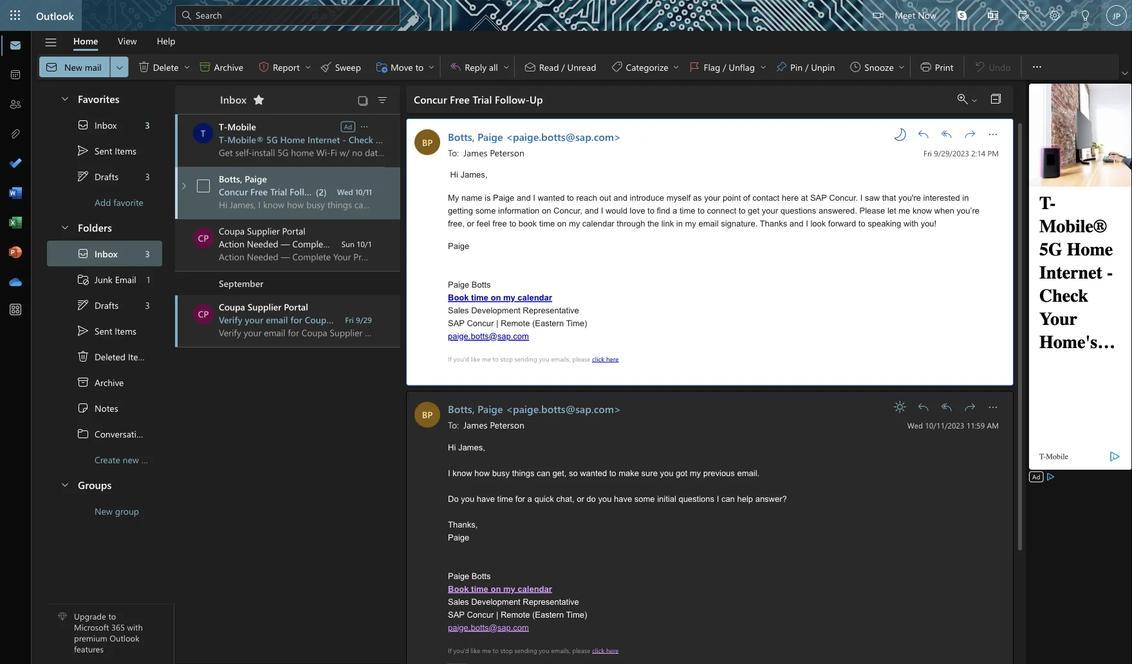 Task type: vqa. For each thing, say whether or not it's contained in the screenshot.


Task type: describe. For each thing, give the bounding box(es) containing it.
1  tree item from the top
[[47, 112, 162, 138]]

microsoft
[[74, 622, 109, 633]]

botts for 2nd book time on my calendar link
[[472, 572, 491, 581]]

1 horizontal spatial up
[[530, 92, 543, 106]]

james, for 
[[461, 170, 488, 180]]

 inside favorites tree
[[77, 144, 90, 157]]

groups
[[78, 478, 112, 492]]

select a conversation image
[[197, 180, 210, 193]]

 button for 
[[111, 57, 129, 77]]

11:59
[[967, 421, 985, 431]]

my name is paige and i wanted to reach out and introduce myself as your point of contact here at sap concur. i saw that you're interested in getting some information on concur, and i would love to find a time to connect to get your questions answered. please let me know when you're free, or feel free to book time on my calendar through the link in my email signature. thanks and i look forward to speaking with you!
[[448, 193, 980, 228]]

fri 9/29/2023 2:14 pm
[[924, 148, 999, 158]]

i down out
[[601, 206, 604, 215]]

0 vertical spatial free
[[450, 92, 470, 106]]

 button
[[354, 91, 372, 109]]

coupa supplier portal image
[[193, 304, 214, 325]]

report
[[273, 61, 300, 73]]

0 horizontal spatial can
[[537, 468, 551, 478]]

 for 
[[918, 401, 931, 414]]

t
[[201, 127, 206, 139]]


[[873, 10, 884, 21]]

peterson for 
[[490, 147, 525, 158]]

365
[[111, 622, 125, 633]]

 inbox for 2nd  tree item
[[77, 247, 118, 260]]

categorize
[[626, 61, 669, 73]]

through
[[617, 219, 646, 228]]

t- for mobile®
[[219, 134, 228, 146]]

and inside the 'message list' list box
[[453, 238, 468, 250]]

2 you'd from the top
[[454, 646, 469, 655]]

emails, for first "click here" link from the bottom of the application containing outlook
[[551, 646, 571, 655]]

to: james peterson for 
[[448, 147, 525, 158]]

september
[[219, 277, 264, 289]]

i up the information
[[533, 193, 536, 203]]

initial
[[658, 494, 677, 504]]

 button
[[1040, 0, 1071, 33]]

1 horizontal spatial ad
[[1033, 473, 1041, 481]]

 button
[[38, 32, 64, 53]]

concur free trial follow-up inside the 'message list' list box
[[219, 186, 332, 198]]

know inside my name is paige and i wanted to reach out and introduce myself as your point of contact here at sap concur. i saw that you're interested in getting some information on concur, and i would love to find a time to connect to get your questions answered. please let me know when you're free, or feel free to book time on my calendar through the link in my email signature. thanks and i look forward to speaking with you!
[[913, 206, 933, 215]]

coupa for action
[[219, 225, 245, 237]]

time) for 2nd book time on my calendar link
[[566, 610, 587, 620]]

create
[[95, 454, 120, 466]]

to: for 
[[448, 419, 459, 431]]

paige.botts@sap.com for 2nd book time on my calendar link
[[448, 623, 529, 633]]

inbox inside inbox 
[[220, 92, 247, 106]]

none text field inside email message element
[[448, 417, 899, 432]]

i down previous
[[717, 494, 719, 504]]

so
[[569, 468, 578, 478]]


[[376, 94, 389, 107]]

help button
[[147, 31, 185, 51]]

 inside  flag / unflag 
[[760, 63, 768, 71]]


[[1019, 10, 1030, 21]]

people image
[[9, 99, 22, 111]]

sap inside my name is paige and i wanted to reach out and introduce myself as your point of contact here at sap concur. i saw that you're interested in getting some information on concur, and i would love to find a time to connect to get your questions answered. please let me know when you're free, or feel free to book time on my calendar through the link in my email signature. thanks and i look forward to speaking with you!
[[811, 193, 827, 203]]

sales for 2nd book time on my calendar link
[[448, 597, 469, 607]]

jp image
[[1107, 5, 1128, 26]]

 print
[[920, 61, 954, 73]]

0 horizontal spatial know
[[453, 468, 472, 478]]

10/11
[[355, 187, 372, 197]]


[[45, 61, 58, 73]]

when
[[935, 206, 955, 215]]

 button for favorites
[[53, 86, 75, 110]]

remote for paige.botts@sap.com link related to 2nd book time on my calendar link
[[501, 610, 530, 620]]

 inside  move to 
[[428, 63, 436, 71]]

2:14
[[972, 148, 986, 158]]

follow- inside the 'message list' list box
[[290, 186, 320, 198]]

got
[[676, 468, 688, 478]]

 drafts for 
[[77, 299, 119, 312]]

paige inside the thanks, paige
[[448, 533, 470, 543]]

2 email message element from the top
[[406, 391, 1014, 665]]

thanks,
[[448, 520, 478, 530]]


[[179, 181, 189, 191]]

botts, paige image for 
[[415, 129, 440, 155]]

verify your email for coupa supplier portal
[[219, 314, 394, 326]]

1 vertical spatial me
[[482, 355, 491, 364]]

meet
[[895, 9, 916, 21]]

here for first "click here" link
[[607, 355, 619, 364]]

 inside folders tree item
[[60, 222, 70, 232]]

1 click from the top
[[593, 355, 605, 364]]

 sweep
[[320, 61, 361, 73]]

james for 
[[464, 419, 488, 431]]

coupa for verify
[[219, 301, 245, 313]]

0 horizontal spatial in
[[677, 219, 683, 228]]

1 horizontal spatial wanted
[[580, 468, 607, 478]]

 button for 
[[960, 397, 981, 418]]

drafts for 
[[95, 170, 119, 182]]

0 vertical spatial in
[[963, 193, 969, 203]]

1 like from the top
[[471, 355, 481, 364]]

( 2 )
[[316, 186, 327, 198]]

answer?
[[756, 494, 787, 504]]

move & delete group
[[39, 54, 437, 80]]

t-mobile
[[219, 121, 256, 133]]

fri for fri 9/29/2023 2:14 pm
[[924, 148, 932, 158]]

new group tree item
[[47, 498, 162, 524]]

1 vertical spatial items
[[115, 325, 136, 337]]

 inbox for second  tree item from the bottom of the page
[[77, 118, 117, 131]]


[[44, 36, 58, 49]]

hi james, for 
[[448, 443, 485, 452]]

find
[[657, 206, 671, 215]]

that
[[883, 193, 897, 203]]

sales for 2nd book time on my calendar link from the bottom of the application containing outlook
[[448, 306, 469, 316]]

to: james peterson for 
[[448, 419, 525, 431]]

information
[[498, 206, 540, 215]]

2 vertical spatial portal
[[370, 314, 394, 326]]

up inside the 'message list' list box
[[320, 186, 332, 198]]

3 for second  tree item from the bottom of the page
[[145, 119, 150, 131]]

please
[[860, 206, 886, 215]]

emails, for first "click here" link
[[551, 355, 571, 364]]

 archive inside move & delete group
[[199, 61, 243, 73]]

 tree item for 
[[47, 292, 162, 318]]

 button for groups
[[53, 473, 75, 497]]

time down the 'myself'
[[680, 206, 696, 215]]

2 vertical spatial supplier
[[334, 314, 368, 326]]

here for first "click here" link from the bottom of the application containing outlook
[[607, 646, 619, 655]]

message list section
[[175, 82, 531, 664]]

0 vertical spatial follow-
[[495, 92, 530, 106]]

september heading
[[175, 272, 401, 296]]

calendar image
[[9, 69, 22, 82]]

out
[[600, 193, 612, 203]]

 tree item
[[47, 344, 162, 370]]

 inside  report 
[[304, 63, 312, 71]]

 reply all 
[[450, 61, 511, 73]]

bp button for 
[[415, 402, 440, 428]]

sending for first "click here" link
[[515, 355, 537, 364]]

 read / unread
[[524, 61, 597, 73]]

 button for 
[[759, 57, 769, 77]]

flag
[[704, 61, 721, 73]]

to do image
[[9, 158, 22, 171]]

to inside upgrade to microsoft 365 with premium outlook features
[[108, 611, 116, 622]]

representative for 2nd book time on my calendar link from the bottom of the application containing outlook
[[523, 306, 579, 316]]

application containing outlook
[[0, 0, 1133, 665]]

discovered
[[487, 238, 531, 250]]

for inside email message element
[[516, 494, 525, 504]]

email inside the 'message list' list box
[[266, 314, 288, 326]]

 inside popup button
[[114, 62, 125, 72]]

 for the bottommost  popup button
[[987, 401, 1000, 414]]

time down busy
[[498, 494, 513, 504]]

introduce
[[630, 193, 665, 203]]

2 vertical spatial coupa
[[305, 314, 331, 326]]

/ for 
[[806, 61, 809, 73]]

please for first "click here" link from the bottom of the application containing outlook
[[573, 646, 591, 655]]

and down the "reach"
[[585, 206, 599, 215]]

coupa supplier portal for your
[[219, 301, 308, 313]]

i up do
[[448, 468, 451, 478]]

2 paige botts book time on my calendar sales development representative sap concur | remote (eastern time) paige.botts@sap.com from the top
[[448, 572, 587, 633]]

2
[[319, 186, 324, 198]]

 inside groups tree item
[[60, 479, 70, 490]]

1 vertical spatial or
[[577, 494, 585, 504]]

groups tree item
[[47, 473, 162, 498]]

word image
[[9, 187, 22, 200]]

 button for 
[[182, 57, 192, 77]]

 tree item
[[47, 421, 178, 447]]

| for paige.botts@sap.com link related to 2nd book time on my calendar link
[[496, 610, 499, 620]]

forward
[[829, 219, 857, 228]]

items inside  deleted items
[[128, 351, 150, 363]]

5g
[[267, 134, 278, 146]]

i left the saw at right
[[861, 193, 863, 203]]


[[375, 61, 388, 73]]

am
[[988, 421, 999, 431]]

 search field
[[175, 0, 401, 29]]

Search for email, meetings, files and more. field
[[194, 8, 393, 21]]

 button
[[249, 90, 269, 110]]


[[77, 402, 90, 415]]

time down the thanks, paige
[[471, 584, 489, 594]]

 button inside the 'message list' list box
[[359, 120, 370, 133]]

—
[[281, 238, 290, 250]]

folders
[[78, 220, 112, 234]]

james for 
[[464, 147, 488, 158]]

premium features image
[[58, 613, 67, 622]]

and up "would"
[[614, 193, 628, 203]]

<paige.botts@sap.com> for 
[[506, 129, 621, 143]]

 for 
[[918, 128, 931, 141]]

wed 10/11
[[337, 187, 372, 197]]

 button for 
[[937, 397, 958, 418]]

1 horizontal spatial some
[[635, 494, 655, 504]]

you're
[[957, 206, 980, 215]]

t mobile image
[[193, 123, 213, 144]]

james, for 
[[458, 443, 485, 452]]

concur.
[[830, 193, 858, 203]]

outlook inside outlook banner
[[36, 8, 74, 22]]

2  tree item from the top
[[47, 318, 162, 344]]

bp button for 
[[415, 129, 440, 155]]

 tree item
[[47, 395, 162, 421]]

premium
[[74, 633, 107, 644]]

1 vertical spatial questions
[[679, 494, 715, 504]]

ad inside the 'message list' list box
[[344, 122, 352, 131]]

botts, paige
[[219, 173, 267, 185]]

2 vertical spatial me
[[482, 646, 491, 655]]

 for  delete 
[[138, 61, 151, 73]]

2 have from the left
[[614, 494, 632, 504]]

 snooze 
[[850, 61, 906, 73]]

 button
[[1071, 0, 1102, 33]]

botts, inside the 'message list' list box
[[219, 173, 242, 185]]

1 you'd from the top
[[454, 355, 469, 364]]

excel image
[[9, 217, 22, 230]]


[[357, 95, 369, 107]]

2  from the top
[[77, 325, 90, 337]]

Select a conversation checkbox
[[193, 304, 219, 325]]

0 horizontal spatial your
[[333, 238, 351, 250]]

upgrade
[[74, 611, 106, 622]]

email inside my name is paige and i wanted to reach out and introduce myself as your point of contact here at sap concur. i saw that you're interested in getting some information on concur, and i would love to find a time to connect to get your questions answered. please let me know when you're free, or feel free to book time on my calendar through the link in my email signature. thanks and i look forward to speaking with you!
[[699, 219, 719, 228]]

conversation
[[95, 428, 147, 440]]

 button for 
[[303, 57, 313, 77]]

fri for fri 9/29
[[345, 315, 354, 325]]

2 horizontal spatial  button
[[1025, 54, 1051, 80]]

pm
[[988, 148, 999, 158]]

3 for  tree item for 
[[145, 299, 150, 311]]

10/11/2023
[[926, 421, 965, 431]]

i know how busy things can get, so wanted to make sure you got my previous email.
[[448, 468, 760, 478]]

free inside the 'message list' list box
[[251, 186, 268, 198]]

sent inside favorites tree
[[95, 145, 112, 157]]

calendar for 2nd book time on my calendar link
[[518, 584, 552, 594]]

2  sent items from the top
[[77, 325, 136, 337]]

the
[[648, 219, 659, 228]]

 button for 
[[501, 57, 512, 77]]

do you have time for a quick chat, or do you have some initial questions i can help answer?
[[448, 494, 787, 504]]

archive inside move & delete group
[[214, 61, 243, 73]]

1  tree item from the top
[[47, 138, 162, 164]]

 delete 
[[138, 61, 191, 73]]

 for  popup button in the 'message list' list box
[[359, 122, 370, 132]]

favorites tree item
[[47, 86, 162, 112]]

 sent items inside favorites tree
[[77, 144, 136, 157]]

outlook inside upgrade to microsoft 365 with premium outlook features
[[110, 633, 140, 644]]

cp for verify your email for coupa supplier portal
[[198, 308, 209, 320]]


[[991, 94, 1001, 104]]

peterson for 
[[490, 419, 525, 431]]

(eastern for 2nd book time on my calendar link from the bottom of the application containing outlook
[[533, 319, 564, 328]]

tags group
[[518, 54, 908, 80]]

trial inside the 'message list' list box
[[270, 186, 287, 198]]


[[180, 9, 193, 22]]

 categorize 
[[611, 61, 680, 73]]

sent inside tree
[[95, 325, 112, 337]]

 for 2nd  tree item
[[77, 247, 90, 260]]

hi for 
[[448, 443, 456, 452]]

botts, for 
[[448, 402, 475, 416]]

paid
[[408, 238, 425, 250]]

 button for folders
[[53, 215, 75, 239]]


[[77, 273, 90, 286]]

2 like from the top
[[471, 646, 481, 655]]

to inside the 'message list' list box
[[381, 238, 389, 250]]

0 vertical spatial 
[[450, 61, 463, 73]]

2  tree item from the top
[[47, 241, 162, 267]]

3 for 2nd  tree item
[[145, 248, 150, 260]]

speaking
[[868, 219, 902, 228]]

or inside my name is paige and i wanted to reach out and introduce myself as your point of contact here at sap concur. i saw that you're interested in getting some information on concur, and i would love to find a time to connect to get your questions answered. please let me know when you're free, or feel free to book time on my calendar through the link in my email signature. thanks and i look forward to speaking with you!
[[467, 219, 475, 228]]

 inside  categorize 
[[673, 63, 680, 71]]

supplier for your
[[248, 301, 282, 313]]

snooze
[[865, 61, 894, 73]]

i left look
[[806, 219, 809, 228]]

1 horizontal spatial your
[[376, 134, 394, 146]]

do
[[448, 494, 459, 504]]

2 book time on my calendar link from the top
[[448, 582, 552, 595]]

fri 9/29
[[345, 315, 372, 325]]

link
[[662, 219, 674, 228]]

 inside  snooze 
[[898, 63, 906, 71]]

1 have from the left
[[477, 494, 495, 504]]

create new folder tree item
[[47, 447, 165, 473]]

sun
[[342, 239, 355, 249]]

 button for 
[[960, 124, 981, 145]]

 button
[[891, 397, 911, 418]]

1 paige botts book time on my calendar sales development representative sap concur | remote (eastern time) paige.botts@sap.com from the top
[[448, 280, 587, 341]]

profile
[[354, 238, 379, 250]]

and up the information
[[517, 193, 531, 203]]

 inside button
[[894, 401, 907, 414]]

new
[[123, 454, 139, 466]]



Task type: locate. For each thing, give the bounding box(es) containing it.
1 vertical spatial concur free trial follow-up
[[219, 186, 332, 198]]

help
[[157, 35, 175, 47]]

 left delete
[[138, 61, 151, 73]]

love
[[630, 206, 646, 215]]

botts down the thanks, paige
[[472, 572, 491, 581]]

 drafts for 
[[77, 170, 119, 183]]

1 vertical spatial bp
[[422, 409, 433, 421]]

1 vertical spatial email message element
[[406, 391, 1014, 665]]

james peterson button for 
[[462, 146, 527, 160]]

email
[[699, 219, 719, 228], [266, 314, 288, 326]]

1 book from the top
[[448, 293, 469, 303]]

0 vertical spatial paige.botts@sap.com link
[[448, 329, 529, 342]]

 button right mail
[[111, 57, 129, 77]]

view
[[118, 35, 137, 47]]

supplier for needed
[[247, 225, 280, 237]]


[[964, 128, 977, 141], [964, 401, 977, 414]]

 down favorites
[[77, 144, 90, 157]]

1 time) from the top
[[566, 319, 587, 328]]


[[850, 61, 863, 73]]

0 vertical spatial select a conversation checkbox
[[193, 176, 219, 196]]

1 vertical spatial  inbox
[[77, 247, 118, 260]]

0 vertical spatial if
[[448, 355, 452, 364]]

concur free trial follow-up
[[414, 92, 543, 106], [219, 186, 332, 198]]

book down the faster
[[448, 293, 469, 303]]

1 t- from the top
[[219, 121, 228, 133]]

drafts for 
[[95, 299, 119, 311]]

set your advertising preferences image
[[1046, 472, 1056, 482]]

inbox down favorites tree item
[[95, 119, 117, 131]]

0 vertical spatial remote
[[501, 319, 530, 328]]

development for 2nd book time on my calendar link from the bottom of the application containing outlook
[[471, 306, 521, 316]]

 sent items down favorites tree item
[[77, 144, 136, 157]]

1 paige.botts@sap.com from the top
[[448, 332, 529, 341]]

0 horizontal spatial some
[[476, 206, 496, 215]]

your
[[762, 206, 779, 215], [245, 314, 263, 326]]

0 vertical spatial emails,
[[551, 355, 571, 364]]

folder
[[142, 454, 165, 466]]

 button inside favorites tree item
[[53, 86, 75, 110]]

1 horizontal spatial free
[[450, 92, 470, 106]]

tree containing 
[[47, 241, 178, 473]]

more apps image
[[9, 304, 22, 317]]

0 horizontal spatial new
[[64, 61, 82, 73]]

mail image
[[9, 39, 22, 52]]

1 hi james, from the top
[[448, 170, 488, 180]]

1  button from the top
[[53, 86, 75, 110]]

to: inside text box
[[448, 147, 459, 158]]

1  button from the top
[[960, 124, 981, 145]]

1 vertical spatial fri
[[345, 315, 354, 325]]

1  inbox from the top
[[77, 118, 117, 131]]

1 vertical spatial portal
[[284, 301, 308, 313]]

some
[[476, 206, 496, 215], [635, 494, 655, 504]]

 right the  button
[[918, 401, 931, 414]]

your left "10/1" at the top left of the page
[[333, 238, 351, 250]]

paige inside my name is paige and i wanted to reach out and introduce myself as your point of contact here at sap concur. i saw that you're interested in getting some information on concur, and i would love to find a time to connect to get your questions answered. please let me know when you're free, or feel free to book time on my calendar through the link in my email signature. thanks and i look forward to speaking with you!
[[493, 193, 515, 203]]

paige.botts@sap.com link
[[448, 329, 529, 342], [448, 620, 529, 633]]

0 vertical spatial please
[[573, 355, 591, 364]]

1 vertical spatial sap
[[448, 319, 465, 328]]

or left do
[[577, 494, 585, 504]]

onedrive image
[[9, 276, 22, 289]]

0 horizontal spatial get
[[392, 238, 406, 250]]

ad left set your advertising preferences image
[[1033, 473, 1041, 481]]

tab list containing home
[[64, 31, 185, 51]]

0 vertical spatial email message element
[[406, 118, 1014, 386]]

 inside  delete 
[[183, 63, 191, 71]]

with
[[904, 219, 919, 228], [127, 622, 143, 633]]

sent
[[95, 145, 112, 157], [95, 325, 112, 337]]

2 bp button from the top
[[415, 402, 440, 428]]

inbox up the  junk email
[[95, 248, 118, 260]]

reach
[[577, 193, 598, 203]]

getting
[[448, 206, 473, 215]]

email message element
[[406, 118, 1014, 386], [406, 391, 1014, 665]]

 for 
[[964, 401, 977, 414]]

1  button from the left
[[182, 57, 192, 77]]

 button inside groups tree item
[[53, 473, 75, 497]]

0 horizontal spatial home
[[73, 35, 98, 47]]

paige.botts@sap.com link for 2nd book time on my calendar link from the bottom of the application containing outlook
[[448, 329, 529, 342]]

 conversation history
[[77, 428, 178, 440]]

4 3 from the top
[[145, 299, 150, 311]]

1 (eastern from the top
[[533, 319, 564, 328]]

powerpoint image
[[9, 247, 22, 260]]

2 t- from the top
[[219, 134, 228, 146]]

concur free trial follow-up down "botts, paige"
[[219, 186, 332, 198]]

1 vertical spatial  button
[[914, 397, 934, 418]]

ad up '-'
[[344, 122, 352, 131]]

2 to: james peterson from the top
[[448, 419, 525, 431]]

1 james peterson button from the top
[[462, 146, 527, 160]]

1 botts, paige image from the top
[[415, 129, 440, 155]]

0 vertical spatial for
[[291, 314, 302, 326]]

1 horizontal spatial get
[[471, 238, 485, 250]]


[[958, 10, 968, 21]]

with inside upgrade to microsoft 365 with premium outlook features
[[127, 622, 143, 633]]

if you'd like me to stop sending you emails, please click here for first "click here" link
[[448, 355, 619, 364]]

 button left "folders"
[[53, 215, 75, 239]]


[[258, 61, 270, 73]]

0 vertical spatial wanted
[[538, 193, 565, 203]]

wed inside email message element
[[908, 421, 923, 431]]

2  button from the top
[[914, 397, 934, 418]]

quick
[[535, 494, 554, 504]]

1 please from the top
[[573, 355, 591, 364]]

2 / from the left
[[723, 61, 727, 73]]

inbox heading
[[203, 86, 269, 114]]

 inside favorites tree item
[[60, 93, 70, 103]]

3
[[145, 119, 150, 131], [145, 170, 150, 182], [145, 248, 150, 260], [145, 299, 150, 311]]

questions down at
[[781, 206, 817, 215]]

1 vertical spatial home
[[280, 134, 305, 146]]

concur inside the 'message list' list box
[[219, 186, 248, 198]]

1 get from the left
[[392, 238, 406, 250]]

peterson inside text box
[[490, 147, 525, 158]]

3 3 from the top
[[145, 248, 150, 260]]

2 time) from the top
[[566, 610, 587, 620]]

paige inside the 'message list' list box
[[245, 173, 267, 185]]

know up the you!
[[913, 206, 933, 215]]

2 botts, paige image from the top
[[415, 402, 440, 428]]

here inside my name is paige and i wanted to reach out and introduce myself as your point of contact here at sap concur. i saw that you're interested in getting some information on concur, and i would love to find a time to connect to get your questions answered. please let me know when you're free, or feel free to book time on my calendar through the link in my email signature. thanks and i look forward to speaking with you!
[[782, 193, 799, 203]]

portal for for
[[284, 301, 308, 313]]

james inside text box
[[464, 147, 488, 158]]

if for first "click here" link from the bottom of the application containing outlook
[[448, 646, 452, 655]]

 button inside tags group
[[759, 57, 769, 77]]

free,
[[448, 219, 465, 228]]

in
[[963, 193, 969, 203], [677, 219, 683, 228]]

 for 
[[941, 401, 954, 414]]

paige.botts@sap.com for 2nd book time on my calendar link from the bottom of the application containing outlook
[[448, 332, 529, 341]]

as your
[[693, 193, 721, 203]]

1 james from the top
[[464, 147, 488, 158]]

your right check
[[376, 134, 394, 146]]

1 to: from the top
[[448, 147, 459, 158]]

archive inside the  tree item
[[95, 377, 124, 388]]

3 up 1
[[145, 248, 150, 260]]

botts, paige image
[[415, 129, 440, 155], [415, 402, 440, 428]]

2 stop from the top
[[501, 646, 513, 655]]

0 vertical spatial cp
[[198, 232, 209, 244]]

1 sales from the top
[[448, 306, 469, 316]]

wed inside the 'message list' list box
[[337, 187, 353, 197]]

1  tree item from the top
[[47, 164, 162, 189]]

to: for 
[[448, 147, 459, 158]]

2 sent from the top
[[95, 325, 112, 337]]

 left "folders"
[[60, 222, 70, 232]]

 deleted items
[[77, 350, 150, 363]]

tab list inside application
[[64, 31, 185, 51]]

1 vertical spatial |
[[496, 610, 499, 620]]

 inside  
[[971, 97, 979, 104]]

 inside tree item
[[77, 350, 90, 363]]

have down the make
[[614, 494, 632, 504]]

2  button from the top
[[53, 215, 75, 239]]

 for 
[[964, 128, 977, 141]]

0 vertical spatial  button
[[914, 124, 934, 145]]

development for 2nd book time on my calendar link
[[471, 597, 521, 607]]

(
[[316, 186, 319, 198]]

1 vertical spatial wed
[[908, 421, 923, 431]]

 tree item
[[47, 112, 162, 138], [47, 241, 162, 267]]

3 / from the left
[[806, 61, 809, 73]]

james, up how
[[458, 443, 485, 452]]

tree
[[47, 241, 178, 473]]

 inside the 'message list' list box
[[359, 122, 370, 132]]

thanks
[[760, 219, 788, 228]]


[[77, 428, 90, 440]]

1 botts from the top
[[472, 280, 491, 290]]

 tree item
[[47, 370, 162, 395]]

/ inside  pin / unpin
[[806, 61, 809, 73]]

1 vertical spatial free
[[251, 186, 268, 198]]

 button right '' button
[[914, 124, 934, 145]]

1 vertical spatial 
[[77, 325, 90, 337]]

sap for 2nd book time on my calendar link
[[448, 610, 465, 620]]

follow- left )
[[290, 186, 320, 198]]

0 horizontal spatial email
[[266, 314, 288, 326]]

none text field containing to:
[[448, 417, 899, 432]]

1 vertical spatial some
[[635, 494, 655, 504]]

1 vertical spatial  drafts
[[77, 299, 119, 312]]

book
[[519, 219, 537, 228]]

select a conversation checkbox containing cp
[[193, 228, 219, 249]]

2 vertical spatial  button
[[983, 397, 1004, 418]]

2  from the top
[[964, 401, 977, 414]]

/ right pin
[[806, 61, 809, 73]]

2 please from the top
[[573, 646, 591, 655]]

here
[[782, 193, 799, 203], [607, 355, 619, 364], [607, 646, 619, 655]]

book time on my calendar link
[[448, 290, 552, 303], [448, 582, 552, 595]]

paige.botts@sap.com
[[448, 332, 529, 341], [448, 623, 529, 633]]

can left help
[[722, 494, 735, 504]]

1 vertical spatial botts,
[[219, 173, 242, 185]]

1 vertical spatial hi james,
[[448, 443, 485, 452]]

1  from the top
[[77, 144, 90, 157]]

 button up check
[[359, 120, 370, 133]]

/ inside  flag / unflag 
[[723, 61, 727, 73]]

1 vertical spatial t-
[[219, 134, 228, 146]]

1 horizontal spatial /
[[723, 61, 727, 73]]

message list list box
[[175, 115, 531, 664]]

trial down  reply all 
[[473, 92, 492, 106]]

new left the group
[[95, 505, 113, 517]]

0 vertical spatial with
[[904, 219, 919, 228]]

2  from the top
[[918, 401, 931, 414]]

coupa supplier portal image
[[193, 228, 214, 249]]

 button up 11:59
[[960, 397, 981, 418]]

1 vertical spatial book
[[448, 584, 469, 594]]

1 vertical spatial peterson
[[490, 419, 525, 431]]

1  button from the left
[[111, 57, 129, 77]]

paige botts book time on my calendar sales development representative sap concur | remote (eastern time) paige.botts@sap.com
[[448, 280, 587, 341], [448, 572, 587, 633]]

look
[[811, 219, 826, 228]]

2 james from the top
[[464, 419, 488, 431]]

 for  deleted items
[[77, 350, 90, 363]]

0 horizontal spatial wanted
[[538, 193, 565, 203]]

some inside my name is paige and i wanted to reach out and introduce myself as your point of contact here at sap concur. i saw that you're interested in getting some information on concur, and i would love to find a time to connect to get your questions answered. please let me know when you're free, or feel free to book time on my calendar through the link in my email signature. thanks and i look forward to speaking with you!
[[476, 206, 496, 215]]

 down  dropdown button
[[1031, 61, 1044, 73]]

free
[[493, 219, 507, 228]]

 inside favorites tree
[[77, 170, 90, 183]]

with left the you!
[[904, 219, 919, 228]]

2 bp from the top
[[422, 409, 433, 421]]

fri left 9/29/2023 at the top
[[924, 148, 932, 158]]

1 development from the top
[[471, 306, 521, 316]]

of
[[744, 193, 751, 203]]

botts, paige <paige.botts@sap.com> for 
[[448, 402, 621, 416]]

/ for 
[[562, 61, 565, 73]]

and left look
[[790, 219, 804, 228]]

stop for first "click here" link from the bottom of the application containing outlook
[[501, 646, 513, 655]]

2 paige.botts@sap.com from the top
[[448, 623, 529, 633]]

2 vertical spatial inbox
[[95, 248, 118, 260]]

 button inside move & delete group
[[182, 57, 192, 77]]

2 emails, from the top
[[551, 646, 571, 655]]

 inside tree item
[[77, 376, 90, 389]]

trial
[[473, 92, 492, 106], [270, 186, 287, 198]]

with inside my name is paige and i wanted to reach out and introduce myself as your point of contact here at sap concur. i saw that you're interested in getting some information on concur, and i would love to find a time to connect to get your questions answered. please let me know when you're free, or feel free to book time on my calendar through the link in my email signature. thanks and i look forward to speaking with you!
[[904, 219, 919, 228]]

botts, paige image for 
[[415, 402, 440, 428]]

None text field
[[448, 145, 915, 160]]

 button up 9/29/2023 at the top
[[937, 124, 958, 145]]

/ for 
[[723, 61, 727, 73]]

t- for mobile
[[219, 121, 228, 133]]

outlook banner
[[0, 0, 1133, 33]]

1 vertical spatial 
[[964, 401, 977, 414]]

2 vertical spatial here
[[607, 646, 619, 655]]

2  from the top
[[77, 299, 90, 312]]

 report 
[[258, 61, 312, 73]]

0 vertical spatial representative
[[523, 306, 579, 316]]

coupa up action
[[219, 225, 245, 237]]

some left initial
[[635, 494, 655, 504]]

2 coupa supplier portal from the top
[[219, 301, 308, 313]]

 inside favorites tree
[[77, 118, 90, 131]]

0 vertical spatial concur free trial follow-up
[[414, 92, 543, 106]]

1 vertical spatial cp
[[198, 308, 209, 320]]

to: james peterson up how
[[448, 419, 525, 431]]

None text field
[[448, 417, 899, 432]]

your right verify
[[245, 314, 263, 326]]

2 to: from the top
[[448, 419, 459, 431]]

0 vertical spatial (eastern
[[533, 319, 564, 328]]

1 vertical spatial  sent items
[[77, 325, 136, 337]]

cp left action
[[198, 232, 209, 244]]

 drafts down junk
[[77, 299, 119, 312]]

outlook right the premium
[[110, 633, 140, 644]]

hi for 
[[451, 170, 458, 180]]

questions inside my name is paige and i wanted to reach out and introduce myself as your point of contact here at sap concur. i saw that you're interested in getting some information on concur, and i would love to find a time to connect to get your questions answered. please let me know when you're free, or feel free to book time on my calendar through the link in my email signature. thanks and i look forward to speaking with you!
[[781, 206, 817, 215]]

botts down discovered at the left of the page
[[472, 280, 491, 290]]

supplier
[[247, 225, 280, 237], [248, 301, 282, 313], [334, 314, 368, 326]]

1  button from the top
[[937, 124, 958, 145]]

wanted inside my name is paige and i wanted to reach out and introduce myself as your point of contact here at sap concur. i saw that you're interested in getting some information on concur, and i would love to find a time to connect to get your questions answered. please let me know when you're free, or feel free to book time on my calendar through the link in my email signature. thanks and i look forward to speaking with you!
[[538, 193, 565, 203]]

hi james, for 
[[448, 170, 488, 180]]

10/1
[[357, 239, 372, 249]]

pin
[[791, 61, 803, 73]]

 right all
[[503, 63, 511, 71]]

none text field inside email message element
[[448, 145, 915, 160]]

1 remote from the top
[[501, 319, 530, 328]]

hi up do
[[448, 443, 456, 452]]

inbox for 2nd  tree item
[[95, 248, 118, 260]]

up down 
[[530, 92, 543, 106]]

2 botts, paige <paige.botts@sap.com> from the top
[[448, 402, 621, 416]]

0 vertical spatial trial
[[473, 92, 492, 106]]

1  from the top
[[964, 128, 977, 141]]

2 click here link from the top
[[593, 646, 619, 655]]

 tree item
[[47, 138, 162, 164], [47, 318, 162, 344]]

1 if you'd like me to stop sending you emails, please click here from the top
[[448, 355, 619, 364]]

new inside tree item
[[95, 505, 113, 517]]

2 sales from the top
[[448, 597, 469, 607]]

 for 
[[941, 128, 954, 141]]

know left how
[[453, 468, 472, 478]]

mobile
[[228, 121, 256, 133]]

james peterson button for 
[[462, 419, 527, 432]]

0 horizontal spatial 
[[77, 376, 90, 389]]

1 horizontal spatial  archive
[[199, 61, 243, 73]]

new
[[64, 61, 82, 73], [95, 505, 113, 517]]

eligibility
[[429, 134, 467, 146]]

 sent items
[[77, 144, 136, 157], [77, 325, 136, 337]]

2 vertical spatial  button
[[53, 473, 75, 497]]

drafts inside favorites tree
[[95, 170, 119, 182]]

 button inside folders tree item
[[53, 215, 75, 239]]

 for second  tree item from the bottom of the page
[[77, 118, 90, 131]]

-
[[343, 134, 346, 146]]

time down discovered at the left of the page
[[471, 293, 489, 303]]

to: james peterson inside text box
[[448, 147, 525, 158]]

1 vertical spatial can
[[722, 494, 735, 504]]

1 horizontal spatial fri
[[924, 148, 932, 158]]

your up "thanks"
[[762, 206, 779, 215]]

home inside button
[[73, 35, 98, 47]]

0 horizontal spatial outlook
[[36, 8, 74, 22]]

cp inside coupa supplier portal image
[[198, 232, 209, 244]]

you're
[[899, 193, 922, 203]]

 tree item
[[47, 164, 162, 189], [47, 292, 162, 318]]

favorites tree
[[47, 81, 162, 215]]

 right move
[[428, 63, 436, 71]]

 inside dropdown button
[[987, 128, 1000, 141]]

1 vertical spatial remote
[[501, 610, 530, 620]]

 button left 
[[303, 57, 313, 77]]

questions down 'got'
[[679, 494, 715, 504]]

if you'd like me to stop sending you emails, please click here for first "click here" link from the bottom of the application containing outlook
[[448, 646, 619, 655]]

home inside the 'message list' list box
[[280, 134, 305, 146]]

2 remote from the top
[[501, 610, 530, 620]]

2 if you'd like me to stop sending you emails, please click here from the top
[[448, 646, 619, 655]]

 junk email
[[77, 273, 136, 286]]

/ right read in the top of the page
[[562, 61, 565, 73]]

mobile®
[[228, 134, 264, 146]]

 archive up  notes
[[77, 376, 124, 389]]

0 horizontal spatial a
[[528, 494, 532, 504]]

your inside my name is paige and i wanted to reach out and introduce myself as your point of contact here at sap concur. i saw that you're interested in getting some information on concur, and i would love to find a time to connect to get your questions answered. please let me know when you're free, or feel free to book time on my calendar through the link in my email signature. thanks and i look forward to speaking with you!
[[762, 206, 779, 215]]

 inside move & delete group
[[199, 61, 212, 73]]


[[138, 61, 151, 73], [77, 350, 90, 363]]

 inside move & delete group
[[138, 61, 151, 73]]

coupa left fri 9/29
[[305, 314, 331, 326]]

to: james peterson inside text field
[[448, 419, 525, 431]]

let
[[888, 206, 897, 215]]

 button
[[1120, 67, 1131, 80]]

hi james,
[[448, 170, 488, 180], [448, 443, 485, 452]]

book down the thanks, paige
[[448, 584, 469, 594]]

 right snooze
[[898, 63, 906, 71]]

portal for complete
[[282, 225, 306, 237]]

0 horizontal spatial 
[[77, 350, 90, 363]]

 button down  dropdown button
[[1025, 54, 1051, 80]]

time right the book
[[539, 219, 555, 228]]

1 paige.botts@sap.com link from the top
[[448, 329, 529, 342]]


[[77, 118, 90, 131], [77, 247, 90, 260], [894, 401, 907, 414]]

inbox
[[220, 92, 247, 106], [95, 119, 117, 131], [95, 248, 118, 260]]

peterson inside text field
[[490, 419, 525, 431]]

if for first "click here" link
[[448, 355, 452, 364]]

unpin
[[812, 61, 835, 73]]

have down how
[[477, 494, 495, 504]]

coupa supplier portal down september
[[219, 301, 308, 313]]

 for rightmost  popup button
[[1031, 61, 1044, 73]]

 left 
[[304, 63, 312, 71]]

0 vertical spatial sent
[[95, 145, 112, 157]]

 button for 
[[914, 397, 934, 418]]

2 select a conversation checkbox from the top
[[193, 228, 219, 249]]

peterson up is
[[490, 147, 525, 158]]

please
[[573, 355, 591, 364], [573, 646, 591, 655]]

 inside  reply all 
[[503, 63, 511, 71]]

1 cp from the top
[[198, 232, 209, 244]]

items up  deleted items
[[115, 325, 136, 337]]

0 horizontal spatial wed
[[337, 187, 353, 197]]

1 / from the left
[[562, 61, 565, 73]]

 right delete
[[183, 63, 191, 71]]

me inside my name is paige and i wanted to reach out and introduce myself as your point of contact here at sap concur. i saw that you're interested in getting some information on concur, and i would love to find a time to connect to get your questions answered. please let me know when you're free, or feel free to book time on my calendar through the link in my email signature. thanks and i look forward to speaking with you!
[[899, 206, 911, 215]]

0 vertical spatial to: james peterson
[[448, 147, 525, 158]]

2 3 from the top
[[145, 170, 150, 182]]

sending for first "click here" link from the bottom of the application containing outlook
[[515, 646, 537, 655]]

up
[[530, 92, 543, 106], [320, 186, 332, 198]]


[[689, 61, 702, 73]]

in right the link
[[677, 219, 683, 228]]

bp for 
[[422, 136, 433, 148]]

2  button from the top
[[937, 397, 958, 418]]

 right mail
[[114, 62, 125, 72]]

myself
[[667, 193, 691, 203]]

ad
[[344, 122, 352, 131], [1033, 473, 1041, 481]]

1 vertical spatial up
[[320, 186, 332, 198]]

get left paid
[[392, 238, 406, 250]]

0 vertical spatial portal
[[282, 225, 306, 237]]

1 vertical spatial 
[[77, 299, 90, 312]]

representative for 2nd book time on my calendar link
[[523, 597, 579, 607]]

 inbox inside favorites tree
[[77, 118, 117, 131]]

 left 
[[673, 63, 680, 71]]

1 vertical spatial you'd
[[454, 646, 469, 655]]

wed for wed 10/11
[[337, 187, 353, 197]]

1 horizontal spatial in
[[963, 193, 969, 203]]

1  from the top
[[918, 128, 931, 141]]

2 botts from the top
[[472, 572, 491, 581]]

calendar for 2nd book time on my calendar link from the bottom of the application containing outlook
[[518, 293, 552, 303]]

1  button from the top
[[914, 124, 934, 145]]

2 get from the left
[[471, 238, 485, 250]]

1 book time on my calendar link from the top
[[448, 290, 552, 303]]

james peterson button inside text box
[[462, 146, 527, 160]]

/ inside the  read / unread
[[562, 61, 565, 73]]

 up pm
[[987, 128, 1000, 141]]

2 vertical spatial calendar
[[518, 584, 552, 594]]

2 click from the top
[[593, 646, 605, 655]]

0 vertical spatial 
[[77, 144, 90, 157]]

wanted right so at the right bottom of page
[[580, 468, 607, 478]]

0 vertical spatial bp
[[422, 136, 433, 148]]

(eastern for 2nd book time on my calendar link
[[533, 610, 564, 620]]

 notes
[[77, 402, 118, 415]]

1 horizontal spatial  button
[[983, 397, 1004, 418]]

 tree item up deleted at the bottom
[[47, 318, 162, 344]]

email
[[115, 274, 136, 285]]

2 horizontal spatial /
[[806, 61, 809, 73]]

a inside my name is paige and i wanted to reach out and introduce myself as your point of contact here at sap concur. i saw that you're interested in getting some information on concur, and i would love to find a time to connect to get your questions answered. please let me know when you're free, or feel free to book time on my calendar through the link in my email signature. thanks and i look forward to speaking with you!
[[673, 206, 678, 215]]

2  button from the left
[[501, 57, 512, 77]]

1 horizontal spatial can
[[722, 494, 735, 504]]

home's
[[397, 134, 427, 146]]

hi james, up name
[[448, 170, 488, 180]]

none text field containing to:
[[448, 145, 915, 160]]

1 select a conversation checkbox from the top
[[193, 176, 219, 196]]

1 sent from the top
[[95, 145, 112, 157]]

hi up 'my'
[[451, 170, 458, 180]]

previous
[[704, 468, 735, 478]]

email down september heading
[[266, 314, 288, 326]]

 up  tree item on the bottom left of the page
[[77, 325, 90, 337]]

saw
[[865, 193, 880, 203]]

1 horizontal spatial a
[[673, 206, 678, 215]]

botts for 2nd book time on my calendar link from the bottom of the application containing outlook
[[472, 280, 491, 290]]

0 vertical spatial peterson
[[490, 147, 525, 158]]

 tree item
[[47, 267, 162, 292]]

1 botts, paige <paige.botts@sap.com> from the top
[[448, 129, 621, 143]]

sent up add
[[95, 145, 112, 157]]

1 stop from the top
[[501, 355, 513, 364]]

1 vertical spatial know
[[453, 468, 472, 478]]

for inside the 'message list' list box
[[291, 314, 302, 326]]

inbox inside favorites tree
[[95, 119, 117, 131]]

 left groups
[[60, 479, 70, 490]]

2 hi james, from the top
[[448, 443, 485, 452]]

features
[[74, 644, 104, 655]]

2 book from the top
[[448, 584, 469, 594]]

add favorite tree item
[[47, 189, 162, 215]]

 for  dropdown button
[[987, 128, 1000, 141]]

fri inside the 'message list' list box
[[345, 315, 354, 325]]

for left quick
[[516, 494, 525, 504]]

1 representative from the top
[[523, 306, 579, 316]]

2  button from the top
[[960, 397, 981, 418]]

 archive inside the  tree item
[[77, 376, 124, 389]]

 button
[[1009, 0, 1040, 33]]

1 <paige.botts@sap.com> from the top
[[506, 129, 621, 143]]

cp left verify
[[198, 308, 209, 320]]

1 coupa supplier portal from the top
[[219, 225, 306, 237]]

1 sending from the top
[[515, 355, 537, 364]]

 tree item up add
[[47, 164, 162, 189]]

 drafts inside favorites tree
[[77, 170, 119, 183]]

cp inside coupa supplier portal icon
[[198, 308, 209, 320]]


[[77, 144, 90, 157], [77, 325, 90, 337]]

1 click here link from the top
[[593, 355, 619, 364]]

new inside  new mail
[[64, 61, 82, 73]]

bp button
[[415, 129, 440, 155], [415, 402, 440, 428]]

items up favorite
[[115, 145, 136, 157]]

 button for 
[[937, 124, 958, 145]]

james down eligibility
[[464, 147, 488, 158]]

2  inbox from the top
[[77, 247, 118, 260]]

 drafts up add
[[77, 170, 119, 183]]

2 <paige.botts@sap.com> from the top
[[506, 402, 621, 416]]

book for 2nd book time on my calendar link from the bottom of the application containing outlook
[[448, 293, 469, 303]]

1 vertical spatial your
[[333, 238, 351, 250]]

0 horizontal spatial trial
[[270, 186, 287, 198]]

Select a conversation checkbox
[[193, 176, 219, 196], [193, 228, 219, 249]]

1 horizontal spatial trial
[[473, 92, 492, 106]]

left-rail-appbar navigation
[[3, 31, 28, 298]]

2  drafts from the top
[[77, 299, 119, 312]]

bp for 
[[422, 409, 433, 421]]

3 down favorites tree item
[[145, 119, 150, 131]]

items inside favorites tree
[[115, 145, 136, 157]]

0 vertical spatial coupa
[[219, 225, 245, 237]]

james,
[[461, 170, 488, 180], [458, 443, 485, 452]]

book for 2nd book time on my calendar link
[[448, 584, 469, 594]]

read
[[539, 61, 559, 73]]

1 to: james peterson from the top
[[448, 147, 525, 158]]

2 sending from the top
[[515, 646, 537, 655]]


[[524, 61, 537, 73]]

action needed — complete your profile to get paid faster and get discovered
[[219, 238, 531, 250]]

2 development from the top
[[471, 597, 521, 607]]

can left get,
[[537, 468, 551, 478]]

paige.botts@sap.com link for 2nd book time on my calendar link
[[448, 620, 529, 633]]

concur free trial follow-up down  reply all 
[[414, 92, 543, 106]]

0 vertical spatial book time on my calendar link
[[448, 290, 552, 303]]

1 horizontal spatial questions
[[781, 206, 817, 215]]

3  button from the top
[[53, 473, 75, 497]]

notes
[[95, 402, 118, 414]]

3 left 
[[145, 170, 150, 182]]

sun 10/1
[[342, 239, 372, 249]]

| for paige.botts@sap.com link related to 2nd book time on my calendar link from the bottom of the application containing outlook
[[496, 319, 499, 328]]

please for first "click here" link
[[573, 355, 591, 364]]

faster
[[428, 238, 451, 250]]

folders tree item
[[47, 215, 162, 241]]

stop for first "click here" link
[[501, 355, 513, 364]]

0 vertical spatial paige.botts@sap.com
[[448, 332, 529, 341]]

book
[[448, 293, 469, 303], [448, 584, 469, 594]]

1  from the top
[[77, 170, 90, 183]]

fri inside email message element
[[924, 148, 932, 158]]

calendar inside my name is paige and i wanted to reach out and introduce myself as your point of contact here at sap concur. i saw that you're interested in getting some information on concur, and i would love to find a time to connect to get your questions answered. please let me know when you're free, or feel free to book time on my calendar through the link in my email signature. thanks and i look forward to speaking with you!
[[583, 219, 615, 228]]

2  tree item from the top
[[47, 292, 162, 318]]

point
[[723, 193, 741, 203]]

drafts down the  junk email
[[95, 299, 119, 311]]

files image
[[9, 128, 22, 141]]

1 vertical spatial 
[[77, 247, 90, 260]]

application
[[0, 0, 1133, 665]]

1 email message element from the top
[[406, 118, 1014, 386]]

email down "connect"
[[699, 219, 719, 228]]

time) for 2nd book time on my calendar link from the bottom of the application containing outlook
[[566, 319, 587, 328]]

1 | from the top
[[496, 319, 499, 328]]

0 vertical spatial stop
[[501, 355, 513, 364]]

<paige.botts@sap.com> for 
[[506, 402, 621, 416]]

email.
[[738, 468, 760, 478]]

1 vertical spatial 
[[77, 350, 90, 363]]

 for 
[[77, 299, 90, 312]]

check
[[349, 134, 373, 146]]

botts, paige <paige.botts@sap.com> for 
[[448, 129, 621, 143]]

0 vertical spatial click
[[593, 355, 605, 364]]

print
[[936, 61, 954, 73]]

0 horizontal spatial follow-
[[290, 186, 320, 198]]

new left mail
[[64, 61, 82, 73]]

inbox for second  tree item from the bottom of the page
[[95, 119, 117, 131]]

select a conversation checkbox down select a conversation 'image'
[[193, 228, 219, 249]]

1 drafts from the top
[[95, 170, 119, 182]]

2 james peterson button from the top
[[462, 419, 527, 432]]

tab list
[[64, 31, 185, 51]]

complete
[[292, 238, 331, 250]]

your inside the 'message list' list box
[[245, 314, 263, 326]]

1 vertical spatial james
[[464, 419, 488, 431]]

0 vertical spatial development
[[471, 306, 521, 316]]

0 vertical spatial  button
[[1025, 54, 1051, 80]]

0 vertical spatial you'd
[[454, 355, 469, 364]]

know
[[913, 206, 933, 215], [453, 468, 472, 478]]

wed for wed 10/11/2023 11:59 am
[[908, 421, 923, 431]]

 button for 
[[914, 124, 934, 145]]

to inside  move to 
[[416, 61, 424, 73]]

move
[[391, 61, 413, 73]]

1 vertical spatial representative
[[523, 597, 579, 607]]

1  sent items from the top
[[77, 144, 136, 157]]

1 vertical spatial click
[[593, 646, 605, 655]]

cp for action needed — complete your profile to get paid faster and get discovered
[[198, 232, 209, 244]]

coupa supplier portal for needed
[[219, 225, 306, 237]]



